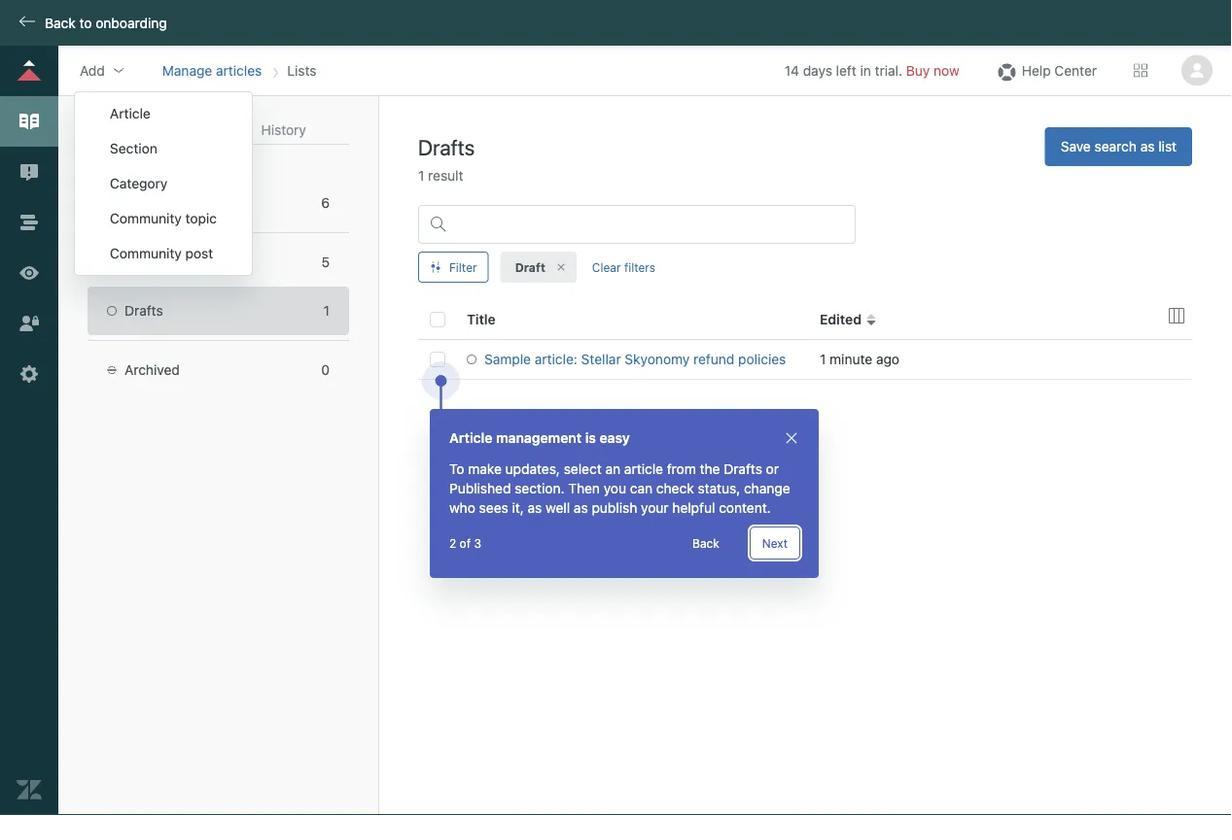 Task type: locate. For each thing, give the bounding box(es) containing it.
1 horizontal spatial lists
[[287, 62, 317, 78]]

draft
[[515, 261, 545, 274]]

0 vertical spatial back
[[45, 15, 76, 31]]

minute
[[830, 352, 873, 368]]

drafts inside to make updates, select an article from the drafts or published section. then you can check status, change who sees it, as well as publish your helpful content.
[[724, 461, 762, 477]]

1 horizontal spatial articles
[[216, 62, 262, 78]]

0 vertical spatial lists
[[287, 62, 317, 78]]

drafts
[[418, 134, 475, 160], [124, 303, 163, 319], [724, 461, 762, 477]]

0 horizontal spatial 1
[[324, 303, 330, 319]]

1 vertical spatial published
[[449, 481, 511, 497]]

clear filters button
[[580, 252, 667, 283]]

back to onboarding link
[[0, 13, 177, 33]]

published down the make
[[449, 481, 511, 497]]

archived
[[124, 362, 180, 378]]

helpful
[[672, 500, 715, 516]]

navigation containing manage articles
[[158, 56, 320, 85]]

2 horizontal spatial 1
[[820, 352, 826, 368]]

drafts left or
[[724, 461, 762, 477]]

sample article: stellar skyonomy refund policies
[[484, 352, 786, 368]]

back left to
[[45, 15, 76, 31]]

save
[[1061, 139, 1091, 155]]

lists link
[[88, 116, 218, 145]]

manage articles image
[[17, 109, 42, 134]]

1 left minute
[[820, 352, 826, 368]]

save search as list button
[[1045, 128, 1192, 166]]

articles right manage
[[216, 62, 262, 78]]

check
[[656, 481, 694, 497]]

published inside to make updates, select an article from the drafts or published section. then you can check status, change who sees it, as well as publish your helpful content.
[[449, 481, 511, 497]]

lists up history
[[287, 62, 317, 78]]

sample article: stellar skyonomy refund policies link
[[467, 350, 796, 370]]

back button
[[681, 528, 731, 559]]

lists down manage
[[138, 122, 168, 138]]

manage articles link
[[162, 62, 262, 78]]

user permissions image
[[17, 311, 42, 337]]

an
[[605, 461, 621, 477]]

0 horizontal spatial drafts
[[124, 303, 163, 319]]

0 horizontal spatial back
[[45, 15, 76, 31]]

1 horizontal spatial back
[[692, 537, 719, 550]]

clear
[[592, 261, 621, 274]]

then
[[568, 481, 600, 497]]

drafts up result
[[418, 134, 475, 160]]

0 vertical spatial articles
[[216, 62, 262, 78]]

2 vertical spatial 1
[[820, 352, 826, 368]]

articles
[[216, 62, 262, 78], [126, 195, 172, 211]]

search
[[1095, 139, 1137, 155]]

0 vertical spatial published
[[124, 254, 186, 271]]

back down helpful
[[692, 537, 719, 550]]

0 vertical spatial 1
[[418, 168, 424, 184]]

5
[[321, 254, 330, 271]]

published
[[124, 254, 186, 271], [449, 481, 511, 497]]

1 for 1 minute ago
[[820, 352, 826, 368]]

section.
[[515, 481, 565, 497]]

published down all articles
[[124, 254, 186, 271]]

easy
[[600, 430, 630, 446]]

2 vertical spatial drafts
[[724, 461, 762, 477]]

drafts up archived
[[124, 303, 163, 319]]

as down the then
[[574, 500, 588, 516]]

status,
[[698, 481, 740, 497]]

manage articles
[[162, 62, 262, 78]]

back inside button
[[692, 537, 719, 550]]

save search as list
[[1061, 139, 1177, 155]]

1 minute ago
[[820, 352, 900, 368]]

or
[[766, 461, 779, 477]]

buy
[[906, 62, 930, 78]]

0 horizontal spatial lists
[[138, 122, 168, 138]]

is
[[585, 430, 596, 446]]

help center
[[1022, 62, 1097, 78]]

edited
[[820, 312, 862, 328]]

14 days left in trial. buy now
[[785, 62, 960, 78]]

1 vertical spatial articles
[[126, 195, 172, 211]]

result
[[428, 168, 463, 184]]

the
[[700, 461, 720, 477]]

1 horizontal spatial published
[[449, 481, 511, 497]]

onboarding
[[96, 15, 167, 31]]

2 of 3
[[449, 537, 481, 550]]

as right it, at the bottom of the page
[[528, 500, 542, 516]]

back
[[45, 15, 76, 31], [692, 537, 719, 550]]

articles inside navigation
[[216, 62, 262, 78]]

days
[[803, 62, 832, 78]]

articles right all at top left
[[126, 195, 172, 211]]

1 left result
[[418, 168, 424, 184]]

policies
[[738, 352, 786, 368]]

1
[[418, 168, 424, 184], [324, 303, 330, 319], [820, 352, 826, 368]]

1 result
[[418, 168, 463, 184]]

dialog
[[430, 409, 819, 579]]

to
[[449, 461, 464, 477]]

2 horizontal spatial as
[[1140, 139, 1155, 155]]

3
[[474, 537, 481, 550]]

navigation
[[158, 56, 320, 85]]

who
[[449, 500, 475, 516]]

1 horizontal spatial 1
[[418, 168, 424, 184]]

0 horizontal spatial articles
[[126, 195, 172, 211]]

0 horizontal spatial published
[[124, 254, 186, 271]]

filters
[[624, 261, 656, 274]]

next
[[762, 537, 788, 550]]

1 vertical spatial lists
[[138, 122, 168, 138]]

as left list
[[1140, 139, 1155, 155]]

of
[[460, 537, 471, 550]]

back for back to onboarding
[[45, 15, 76, 31]]

1 vertical spatial back
[[692, 537, 719, 550]]

1 vertical spatial 1
[[324, 303, 330, 319]]

back to onboarding
[[45, 15, 167, 31]]

all articles
[[107, 195, 172, 211]]

list
[[1158, 139, 1177, 155]]

help center button
[[989, 56, 1103, 85]]

zendesk products image
[[1134, 64, 1148, 77]]

1 down 5
[[324, 303, 330, 319]]

now
[[934, 62, 960, 78]]

2 horizontal spatial drafts
[[724, 461, 762, 477]]

as
[[1140, 139, 1155, 155], [528, 500, 542, 516], [574, 500, 588, 516]]

to
[[79, 15, 92, 31]]

add button
[[74, 56, 132, 85]]

lists
[[287, 62, 317, 78], [138, 122, 168, 138]]

all
[[107, 195, 123, 211]]

0 vertical spatial drafts
[[418, 134, 475, 160]]

can
[[630, 481, 653, 497]]



Task type: describe. For each thing, give the bounding box(es) containing it.
article:
[[535, 352, 578, 368]]

1 for 1 result
[[418, 168, 424, 184]]

it,
[[512, 500, 524, 516]]

to make updates, select an article from the drafts or published section. then you can check status, change who sees it, as well as publish your helpful content.
[[449, 461, 790, 516]]

change
[[744, 481, 790, 497]]

14
[[785, 62, 799, 78]]

stellar
[[581, 352, 621, 368]]

your
[[641, 500, 669, 516]]

center
[[1055, 62, 1097, 78]]

1 horizontal spatial as
[[574, 500, 588, 516]]

article
[[624, 461, 663, 477]]

select
[[564, 461, 602, 477]]

2
[[449, 537, 456, 550]]

clear filters
[[592, 261, 656, 274]]

0 horizontal spatial as
[[528, 500, 542, 516]]

close image
[[784, 431, 799, 446]]

history link
[[218, 116, 349, 145]]

customize design image
[[17, 261, 42, 286]]

lists inside navigation
[[287, 62, 317, 78]]

back for back
[[692, 537, 719, 550]]

moderate content image
[[17, 160, 42, 185]]

from
[[667, 461, 696, 477]]

articles for manage articles
[[216, 62, 262, 78]]

you
[[604, 481, 626, 497]]

sample
[[484, 352, 531, 368]]

zendesk image
[[17, 778, 42, 803]]

refund
[[693, 352, 735, 368]]

publish
[[592, 500, 637, 516]]

0
[[321, 362, 330, 378]]

sees
[[479, 500, 508, 516]]

dialog containing article management is easy
[[430, 409, 819, 579]]

arrange content image
[[17, 210, 42, 236]]

lists inside "link"
[[138, 122, 168, 138]]

as inside save search as list button
[[1140, 139, 1155, 155]]

ago
[[876, 352, 900, 368]]

settings image
[[17, 362, 42, 387]]

updates,
[[505, 461, 560, 477]]

6
[[321, 195, 330, 211]]

content.
[[719, 500, 771, 516]]

skyonomy
[[625, 352, 690, 368]]

help
[[1022, 62, 1051, 78]]

edited button
[[820, 310, 877, 330]]

1 horizontal spatial drafts
[[418, 134, 475, 160]]

well
[[546, 500, 570, 516]]

history
[[261, 122, 306, 138]]

trial.
[[875, 62, 903, 78]]

title
[[467, 312, 496, 328]]

next button
[[751, 528, 799, 559]]

1 for 1
[[324, 303, 330, 319]]

in
[[860, 62, 871, 78]]

article
[[449, 430, 493, 446]]

article management is easy
[[449, 430, 630, 446]]

management
[[496, 430, 582, 446]]

manage
[[162, 62, 212, 78]]

add
[[80, 62, 105, 78]]

make
[[468, 461, 502, 477]]

1 vertical spatial drafts
[[124, 303, 163, 319]]

left
[[836, 62, 857, 78]]

remove image
[[555, 262, 567, 273]]

articles for all articles
[[126, 195, 172, 211]]



Task type: vqa. For each thing, say whether or not it's contained in the screenshot.
"Customize design" icon
yes



